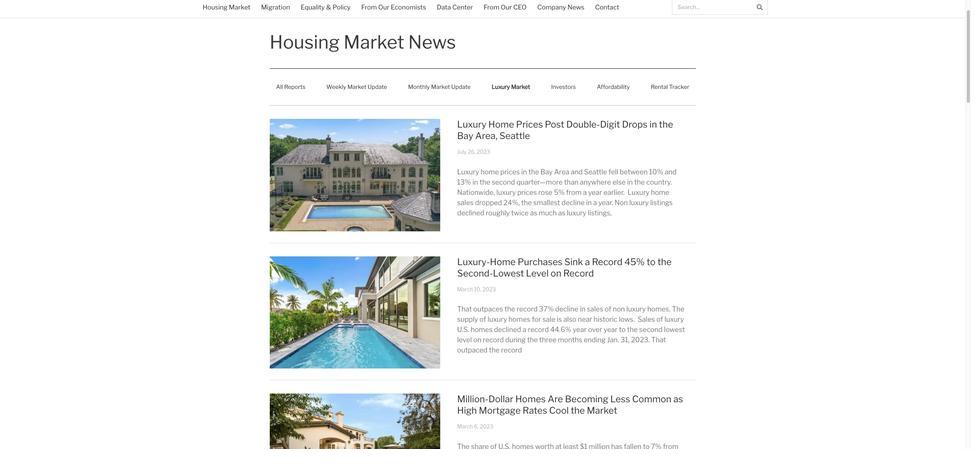 Task type: describe. For each thing, give the bounding box(es) containing it.
declined inside the that outpaces the record 37% decline in sales of non luxury homes. the supply of luxury homes for sale is also near historic lows.  sales of luxury u.s. homes declined a record 44.6% year over year to the second lowest level on record during the three months ending jan. 31, 2023. that outpaced the record
[[494, 326, 521, 334]]

affordability link
[[591, 78, 637, 96]]

decline inside the that outpaces the record 37% decline in sales of non luxury homes. the supply of luxury homes for sale is also near historic lows.  sales of luxury u.s. homes declined a record 44.6% year over year to the second lowest level on record during the three months ending jan. 31, 2023. that outpaced the record
[[555, 306, 579, 314]]

market inside the million-dollar homes are becoming less common as high mortgage rates cool the market
[[587, 406, 618, 417]]

non
[[613, 306, 625, 314]]

monthly
[[408, 84, 430, 91]]

fell
[[609, 168, 619, 176]]

ending
[[584, 337, 606, 345]]

outpaces
[[474, 306, 503, 314]]

2023.
[[631, 337, 650, 345]]

second-
[[457, 268, 493, 279]]

less
[[611, 395, 630, 406]]

dropped
[[475, 199, 502, 207]]

the up 'twice'
[[521, 199, 532, 207]]

2 horizontal spatial of
[[657, 316, 663, 324]]

decline inside luxury home prices in the bay area and seattle fell between 10% and 13% in the second quarter—more than anywhere else in the country. nationwide, luxury prices rose 5% from a year earlier.  luxury home sales dropped 24%, the smallest decline in a year. non luxury listings declined roughly twice as much as luxury listings,
[[562, 199, 585, 207]]

homes.
[[648, 306, 671, 314]]

from
[[566, 189, 582, 197]]

contact
[[595, 3, 619, 11]]

the inside the million-dollar homes are becoming less common as high mortgage rates cool the market
[[571, 406, 585, 417]]

record down "for"
[[528, 326, 549, 334]]

all reports link
[[270, 78, 312, 96]]

luxury market link
[[485, 78, 537, 96]]

home for lowest
[[490, 257, 516, 268]]

policy
[[333, 3, 351, 11]]

the right 'outpaced'
[[489, 347, 500, 355]]

luxury home prices post double-digit drops in the bay area, seattle link
[[457, 119, 673, 142]]

march 10, 2023
[[457, 287, 496, 293]]

our for ceo
[[501, 3, 512, 11]]

migration link
[[256, 0, 295, 16]]

37%
[[539, 306, 554, 314]]

investors
[[551, 84, 576, 91]]

2 and from the left
[[665, 168, 677, 176]]

the down between
[[635, 178, 645, 186]]

housing for housing market news
[[270, 31, 340, 53]]

weekly market update
[[327, 84, 387, 91]]

company
[[537, 3, 566, 11]]

level
[[526, 268, 549, 279]]

1 horizontal spatial home
[[651, 189, 670, 197]]

&
[[326, 3, 331, 11]]

a inside luxury-home purchases sink a record 45% to the second-lowest level on record
[[585, 257, 590, 268]]

cool
[[549, 406, 569, 417]]

the up quarter—more
[[529, 168, 539, 176]]

rose
[[539, 189, 553, 197]]

quarter—more
[[517, 178, 563, 186]]

post
[[545, 119, 565, 130]]

million-dollar homes are becoming less common as high mortgage rates cool the market link
[[457, 395, 683, 417]]

market for housing market news
[[344, 31, 404, 53]]

housing market
[[203, 3, 251, 11]]

the left three on the bottom of the page
[[527, 337, 538, 345]]

10,
[[474, 287, 482, 293]]

from our ceo
[[484, 3, 527, 11]]

0 vertical spatial prices
[[501, 168, 520, 176]]

months
[[558, 337, 583, 345]]

twice
[[511, 209, 529, 217]]

listings
[[651, 199, 673, 207]]

a inside the that outpaces the record 37% decline in sales of non luxury homes. the supply of luxury homes for sale is also near historic lows.  sales of luxury u.s. homes declined a record 44.6% year over year to the second lowest level on record during the three months ending jan. 31, 2023. that outpaced the record
[[523, 326, 527, 334]]

ceo
[[513, 3, 527, 11]]

equality
[[301, 3, 325, 11]]

roughly
[[486, 209, 510, 217]]

luxury right non
[[630, 199, 649, 207]]

6,
[[474, 424, 479, 431]]

home for area,
[[489, 119, 514, 130]]

seattle inside luxury home prices in the bay area and seattle fell between 10% and 13% in the second quarter—more than anywhere else in the country. nationwide, luxury prices rose 5% from a year earlier.  luxury home sales dropped 24%, the smallest decline in a year. non luxury listings declined roughly twice as much as luxury listings,
[[584, 168, 607, 176]]

luxury for luxury market
[[492, 84, 510, 91]]

from for from our economists
[[361, 3, 377, 11]]

rates
[[523, 406, 547, 417]]

13%
[[457, 178, 471, 186]]

2 horizontal spatial year
[[604, 326, 618, 334]]

is
[[557, 316, 562, 324]]

the up the nationwide,
[[480, 178, 490, 186]]

sales inside luxury home prices in the bay area and seattle fell between 10% and 13% in the second quarter—more than anywhere else in the country. nationwide, luxury prices rose 5% from a year earlier.  luxury home sales dropped 24%, the smallest decline in a year. non luxury listings declined roughly twice as much as luxury listings,
[[457, 199, 474, 207]]

in up quarter—more
[[522, 168, 527, 176]]

country.
[[647, 178, 672, 186]]

record up "for"
[[517, 306, 538, 314]]

sale
[[543, 316, 556, 324]]

luxury up lowest
[[665, 316, 684, 324]]

from our economists link
[[356, 0, 432, 16]]

update for monthly market update
[[451, 84, 471, 91]]

year.
[[599, 199, 613, 207]]

over
[[588, 326, 602, 334]]

the
[[672, 306, 685, 314]]

else
[[613, 178, 626, 186]]

search image
[[757, 4, 763, 10]]

march for luxury-home purchases sink a record 45% to the second-lowest level on record
[[457, 287, 473, 293]]

24%,
[[504, 199, 520, 207]]

0 vertical spatial homes
[[509, 316, 531, 324]]

data center
[[437, 3, 473, 11]]

three
[[540, 337, 557, 345]]

luxury home prices in the bay area and seattle fell between 10% and 13% in the second quarter—more than anywhere else in the country. nationwide, luxury prices rose 5% from a year earlier.  luxury home sales dropped 24%, the smallest decline in a year. non luxury listings declined roughly twice as much as luxury listings,
[[457, 168, 677, 217]]

the up 31,
[[627, 326, 638, 334]]

housing market news
[[270, 31, 456, 53]]

outpaced
[[457, 347, 488, 355]]

1 horizontal spatial of
[[605, 306, 612, 314]]

smallest
[[534, 199, 560, 207]]

luxury for luxury home prices in the bay area and seattle fell between 10% and 13% in the second quarter—more than anywhere else in the country. nationwide, luxury prices rose 5% from a year earlier.  luxury home sales dropped 24%, the smallest decline in a year. non luxury listings declined roughly twice as much as luxury listings,
[[457, 168, 479, 176]]

sales inside the that outpaces the record 37% decline in sales of non luxury homes. the supply of luxury homes for sale is also near historic lows.  sales of luxury u.s. homes declined a record 44.6% year over year to the second lowest level on record during the three months ending jan. 31, 2023. that outpaced the record
[[587, 306, 604, 314]]

prices
[[516, 119, 543, 130]]

on inside the that outpaces the record 37% decline in sales of non luxury homes. the supply of luxury homes for sale is also near historic lows.  sales of luxury u.s. homes declined a record 44.6% year over year to the second lowest level on record during the three months ending jan. 31, 2023. that outpaced the record
[[474, 337, 482, 345]]

in up the nationwide,
[[473, 178, 478, 186]]

luxury market
[[492, 84, 530, 91]]

the inside luxury-home purchases sink a record 45% to the second-lowest level on record
[[658, 257, 672, 268]]

housing for housing market
[[203, 3, 228, 11]]

0 horizontal spatial news
[[408, 31, 456, 53]]

market for luxury market
[[511, 84, 530, 91]]

purchases
[[518, 257, 563, 268]]

supply
[[457, 316, 478, 324]]

as inside the million-dollar homes are becoming less common as high mortgage rates cool the market
[[674, 395, 683, 406]]

near
[[578, 316, 592, 324]]

homes
[[516, 395, 546, 406]]

luxury-home purchases sink a record 45% to the second-lowest level on record
[[457, 257, 672, 279]]

in right else
[[627, 178, 633, 186]]

digit
[[600, 119, 620, 130]]

company news
[[537, 3, 585, 11]]

update for weekly market update
[[368, 84, 387, 91]]

a right from
[[583, 189, 587, 197]]

becoming
[[565, 395, 609, 406]]

0 vertical spatial news
[[568, 3, 585, 11]]

luxury-home purchases sink a record 45% to the second-lowest level on record link
[[457, 257, 672, 279]]

seattle inside luxury home prices post double-digit drops in the bay area, seattle
[[500, 131, 530, 142]]

from for from our ceo
[[484, 3, 500, 11]]

nationwide,
[[457, 189, 495, 197]]

in inside luxury home prices post double-digit drops in the bay area, seattle
[[650, 119, 657, 130]]

drops
[[622, 119, 648, 130]]

are
[[548, 395, 563, 406]]

market for weekly market update
[[348, 84, 367, 91]]

jan.
[[607, 337, 619, 345]]

1 vertical spatial record
[[564, 268, 594, 279]]

historic
[[594, 316, 618, 324]]



Task type: vqa. For each thing, say whether or not it's contained in the screenshot.
right See All Departments button See
no



Task type: locate. For each thing, give the bounding box(es) containing it.
our for economists
[[378, 3, 390, 11]]

the inside luxury home prices post double-digit drops in the bay area, seattle
[[659, 119, 673, 130]]

None search field
[[672, 0, 768, 15]]

sink
[[565, 257, 583, 268]]

much
[[539, 209, 557, 217]]

home inside luxury-home purchases sink a record 45% to the second-lowest level on record
[[490, 257, 516, 268]]

0 horizontal spatial update
[[368, 84, 387, 91]]

of
[[605, 306, 612, 314], [480, 316, 486, 324], [657, 316, 663, 324]]

common
[[632, 395, 672, 406]]

0 horizontal spatial that
[[457, 306, 472, 314]]

listings,
[[588, 209, 612, 217]]

home
[[489, 119, 514, 130], [490, 257, 516, 268]]

during
[[505, 337, 526, 345]]

million-
[[457, 395, 489, 406]]

economists
[[391, 3, 426, 11]]

0 horizontal spatial home
[[481, 168, 499, 176]]

a up during
[[523, 326, 527, 334]]

the down becoming
[[571, 406, 585, 417]]

26,
[[468, 149, 476, 155]]

2023 right the 26,
[[477, 149, 490, 155]]

market for housing market
[[229, 3, 251, 11]]

weekly market update link
[[320, 78, 394, 96]]

on up 'outpaced'
[[474, 337, 482, 345]]

0 vertical spatial to
[[647, 257, 656, 268]]

1 horizontal spatial sales
[[587, 306, 604, 314]]

as
[[530, 209, 538, 217], [558, 209, 566, 217], [674, 395, 683, 406]]

center
[[453, 3, 473, 11]]

0 horizontal spatial second
[[492, 178, 515, 186]]

0 horizontal spatial from
[[361, 3, 377, 11]]

second inside luxury home prices in the bay area and seattle fell between 10% and 13% in the second quarter—more than anywhere else in the country. nationwide, luxury prices rose 5% from a year earlier.  luxury home sales dropped 24%, the smallest decline in a year. non luxury listings declined roughly twice as much as luxury listings,
[[492, 178, 515, 186]]

1 horizontal spatial homes
[[509, 316, 531, 324]]

prices up 24%,
[[501, 168, 520, 176]]

luxury home prices post double-digit drops in the bay area, seattle
[[457, 119, 673, 142]]

home up lowest
[[490, 257, 516, 268]]

44.6%
[[550, 326, 572, 334]]

bay
[[457, 131, 474, 142], [541, 168, 553, 176]]

luxury down outpaces
[[488, 316, 507, 324]]

that outpaces the record 37% decline in sales of non luxury homes. the supply of luxury homes for sale is also near historic lows.  sales of luxury u.s. homes declined a record 44.6% year over year to the second lowest level on record during the three months ending jan. 31, 2023. that outpaced the record
[[457, 306, 685, 355]]

company news link
[[532, 0, 590, 16]]

the right drops
[[659, 119, 673, 130]]

equality & policy link
[[295, 0, 356, 16]]

2023 for bay
[[477, 149, 490, 155]]

0 horizontal spatial sales
[[457, 199, 474, 207]]

lowest
[[493, 268, 524, 279]]

in inside the that outpaces the record 37% decline in sales of non luxury homes. the supply of luxury homes for sale is also near historic lows.  sales of luxury u.s. homes declined a record 44.6% year over year to the second lowest level on record during the three months ending jan. 31, 2023. that outpaced the record
[[580, 306, 586, 314]]

prices down quarter—more
[[518, 189, 537, 197]]

1 from from the left
[[361, 3, 377, 11]]

1 vertical spatial home
[[490, 257, 516, 268]]

1 vertical spatial sales
[[587, 306, 604, 314]]

0 horizontal spatial on
[[474, 337, 482, 345]]

luxury for luxury home prices post double-digit drops in the bay area, seattle
[[457, 119, 487, 130]]

homes
[[509, 316, 531, 324], [471, 326, 493, 334]]

a left 'year.'
[[593, 199, 597, 207]]

between
[[620, 168, 648, 176]]

area
[[554, 168, 570, 176]]

of down outpaces
[[480, 316, 486, 324]]

2 vertical spatial 2023
[[480, 424, 494, 431]]

july 26, 2023
[[457, 149, 490, 155]]

1 vertical spatial home
[[651, 189, 670, 197]]

luxury inside luxury home prices post double-digit drops in the bay area, seattle
[[457, 119, 487, 130]]

1 update from the left
[[368, 84, 387, 91]]

march for million-dollar homes are becoming less common as high mortgage rates cool the market
[[457, 424, 473, 431]]

million-dollar homes are becoming less common as high mortgage rates cool the market
[[457, 395, 683, 417]]

2 horizontal spatial as
[[674, 395, 683, 406]]

1 vertical spatial declined
[[494, 326, 521, 334]]

record down sink
[[564, 268, 594, 279]]

0 vertical spatial decline
[[562, 199, 585, 207]]

monthly market update link
[[402, 78, 477, 96]]

to inside luxury-home purchases sink a record 45% to the second-lowest level on record
[[647, 257, 656, 268]]

data
[[437, 3, 451, 11]]

0 horizontal spatial of
[[480, 316, 486, 324]]

2 from from the left
[[484, 3, 500, 11]]

that right 2023.
[[652, 337, 666, 345]]

our left economists
[[378, 3, 390, 11]]

declined up during
[[494, 326, 521, 334]]

0 vertical spatial home
[[481, 168, 499, 176]]

sales up near in the right bottom of the page
[[587, 306, 604, 314]]

1 vertical spatial to
[[619, 326, 626, 334]]

in right drops
[[650, 119, 657, 130]]

data center link
[[432, 0, 479, 16]]

to
[[647, 257, 656, 268], [619, 326, 626, 334]]

1 vertical spatial housing
[[270, 31, 340, 53]]

record left 45%
[[592, 257, 623, 268]]

1 vertical spatial march
[[457, 424, 473, 431]]

1 vertical spatial that
[[652, 337, 666, 345]]

march left 10,
[[457, 287, 473, 293]]

home up the nationwide,
[[481, 168, 499, 176]]

home up area, at top
[[489, 119, 514, 130]]

homes down supply at left
[[471, 326, 493, 334]]

also
[[564, 316, 577, 324]]

1 horizontal spatial year
[[588, 189, 602, 197]]

1 horizontal spatial from
[[484, 3, 500, 11]]

dollar
[[489, 395, 514, 406]]

news
[[568, 3, 585, 11], [408, 31, 456, 53]]

0 horizontal spatial as
[[530, 209, 538, 217]]

bay inside luxury home prices post double-digit drops in the bay area, seattle
[[457, 131, 474, 142]]

1 horizontal spatial as
[[558, 209, 566, 217]]

second down sales
[[639, 326, 663, 334]]

1 horizontal spatial bay
[[541, 168, 553, 176]]

second up 24%,
[[492, 178, 515, 186]]

0 horizontal spatial to
[[619, 326, 626, 334]]

0 horizontal spatial homes
[[471, 326, 493, 334]]

5%
[[554, 189, 565, 197]]

news right company
[[568, 3, 585, 11]]

of down homes.
[[657, 316, 663, 324]]

to inside the that outpaces the record 37% decline in sales of non luxury homes. the supply of luxury homes for sale is also near historic lows.  sales of luxury u.s. homes declined a record 44.6% year over year to the second lowest level on record during the three months ending jan. 31, 2023. that outpaced the record
[[619, 326, 626, 334]]

0 vertical spatial 2023
[[477, 149, 490, 155]]

2 march from the top
[[457, 424, 473, 431]]

in
[[650, 119, 657, 130], [522, 168, 527, 176], [473, 178, 478, 186], [627, 178, 633, 186], [586, 199, 592, 207], [580, 306, 586, 314]]

1 horizontal spatial housing
[[270, 31, 340, 53]]

as right much
[[558, 209, 566, 217]]

high
[[457, 406, 477, 417]]

from left ceo
[[484, 3, 500, 11]]

year up jan.
[[604, 326, 618, 334]]

a
[[583, 189, 587, 197], [593, 199, 597, 207], [585, 257, 590, 268], [523, 326, 527, 334]]

Search... search field
[[673, 0, 753, 14]]

2 update from the left
[[451, 84, 471, 91]]

and up than
[[571, 168, 583, 176]]

0 horizontal spatial declined
[[457, 209, 485, 217]]

year
[[588, 189, 602, 197], [573, 326, 587, 334], [604, 326, 618, 334]]

that up supply at left
[[457, 306, 472, 314]]

0 horizontal spatial housing
[[203, 3, 228, 11]]

2023 for mortgage
[[480, 424, 494, 431]]

1 vertical spatial on
[[474, 337, 482, 345]]

record down during
[[501, 347, 522, 355]]

1 vertical spatial second
[[639, 326, 663, 334]]

1 horizontal spatial news
[[568, 3, 585, 11]]

non
[[615, 199, 628, 207]]

lowest
[[664, 326, 685, 334]]

the right outpaces
[[505, 306, 515, 314]]

the right 45%
[[658, 257, 672, 268]]

0 vertical spatial home
[[489, 119, 514, 130]]

luxury
[[497, 189, 516, 197], [630, 199, 649, 207], [567, 209, 587, 217], [627, 306, 646, 314], [488, 316, 507, 324], [665, 316, 684, 324]]

on
[[551, 268, 562, 279], [474, 337, 482, 345]]

1 and from the left
[[571, 168, 583, 176]]

from right policy
[[361, 3, 377, 11]]

year down near in the right bottom of the page
[[573, 326, 587, 334]]

update inside 'monthly market update' link
[[451, 84, 471, 91]]

1 horizontal spatial and
[[665, 168, 677, 176]]

second inside the that outpaces the record 37% decline in sales of non luxury homes. the supply of luxury homes for sale is also near historic lows.  sales of luxury u.s. homes declined a record 44.6% year over year to the second lowest level on record during the three months ending jan. 31, 2023. that outpaced the record
[[639, 326, 663, 334]]

our inside from our ceo link
[[501, 3, 512, 11]]

declined down dropped
[[457, 209, 485, 217]]

31,
[[621, 337, 630, 345]]

market
[[229, 3, 251, 11], [344, 31, 404, 53], [348, 84, 367, 91], [431, 84, 450, 91], [511, 84, 530, 91], [587, 406, 618, 417]]

2023 right 6,
[[480, 424, 494, 431]]

a right sink
[[585, 257, 590, 268]]

july
[[457, 149, 467, 155]]

on right level
[[551, 268, 562, 279]]

of up historic
[[605, 306, 612, 314]]

1 vertical spatial decline
[[555, 306, 579, 314]]

mortgage
[[479, 406, 521, 417]]

2023 for second-
[[483, 287, 496, 293]]

rental tracker
[[651, 84, 690, 91]]

1 horizontal spatial update
[[451, 84, 471, 91]]

homes left "for"
[[509, 316, 531, 324]]

0 vertical spatial second
[[492, 178, 515, 186]]

investors link
[[545, 78, 583, 96]]

as right 'twice'
[[530, 209, 538, 217]]

for
[[532, 316, 541, 324]]

1 horizontal spatial second
[[639, 326, 663, 334]]

1 vertical spatial prices
[[518, 189, 537, 197]]

second
[[492, 178, 515, 186], [639, 326, 663, 334]]

luxury up 24%,
[[497, 189, 516, 197]]

0 horizontal spatial year
[[573, 326, 587, 334]]

the
[[659, 119, 673, 130], [529, 168, 539, 176], [480, 178, 490, 186], [635, 178, 645, 186], [521, 199, 532, 207], [658, 257, 672, 268], [505, 306, 515, 314], [627, 326, 638, 334], [527, 337, 538, 345], [489, 347, 500, 355], [571, 406, 585, 417]]

0 vertical spatial sales
[[457, 199, 474, 207]]

1 horizontal spatial our
[[501, 3, 512, 11]]

0 vertical spatial march
[[457, 287, 473, 293]]

1 vertical spatial seattle
[[584, 168, 607, 176]]

2023 right 10,
[[483, 287, 496, 293]]

bay inside luxury home prices in the bay area and seattle fell between 10% and 13% in the second quarter—more than anywhere else in the country. nationwide, luxury prices rose 5% from a year earlier.  luxury home sales dropped 24%, the smallest decline in a year. non luxury listings declined roughly twice as much as luxury listings,
[[541, 168, 553, 176]]

and right 10% at the right top of page
[[665, 168, 677, 176]]

bay up july
[[457, 131, 474, 142]]

news down data
[[408, 31, 456, 53]]

all reports
[[276, 84, 306, 91]]

year inside luxury home prices in the bay area and seattle fell between 10% and 13% in the second quarter—more than anywhere else in the country. nationwide, luxury prices rose 5% from a year earlier.  luxury home sales dropped 24%, the smallest decline in a year. non luxury listings declined roughly twice as much as luxury listings,
[[588, 189, 602, 197]]

1 vertical spatial news
[[408, 31, 456, 53]]

bay up quarter—more
[[541, 168, 553, 176]]

decline up also
[[555, 306, 579, 314]]

2 our from the left
[[501, 3, 512, 11]]

anywhere
[[580, 178, 611, 186]]

1 vertical spatial homes
[[471, 326, 493, 334]]

luxury up sales
[[627, 306, 646, 314]]

0 vertical spatial declined
[[457, 209, 485, 217]]

1 vertical spatial 2023
[[483, 287, 496, 293]]

1 march from the top
[[457, 287, 473, 293]]

sales down the nationwide,
[[457, 199, 474, 207]]

1 our from the left
[[378, 3, 390, 11]]

decline
[[562, 199, 585, 207], [555, 306, 579, 314]]

march left 6,
[[457, 424, 473, 431]]

1 vertical spatial bay
[[541, 168, 553, 176]]

decline down from
[[562, 199, 585, 207]]

1 horizontal spatial to
[[647, 257, 656, 268]]

declined inside luxury home prices in the bay area and seattle fell between 10% and 13% in the second quarter—more than anywhere else in the country. nationwide, luxury prices rose 5% from a year earlier.  luxury home sales dropped 24%, the smallest decline in a year. non luxury listings declined roughly twice as much as luxury listings,
[[457, 209, 485, 217]]

0 vertical spatial housing
[[203, 3, 228, 11]]

to up 31,
[[619, 326, 626, 334]]

our inside from our economists link
[[378, 3, 390, 11]]

rental
[[651, 84, 668, 91]]

0 vertical spatial on
[[551, 268, 562, 279]]

record
[[592, 257, 623, 268], [564, 268, 594, 279]]

1 horizontal spatial on
[[551, 268, 562, 279]]

as right common
[[674, 395, 683, 406]]

to right 45%
[[647, 257, 656, 268]]

0 vertical spatial bay
[[457, 131, 474, 142]]

luxury down from
[[567, 209, 587, 217]]

and
[[571, 168, 583, 176], [665, 168, 677, 176]]

1 horizontal spatial that
[[652, 337, 666, 345]]

0 horizontal spatial our
[[378, 3, 390, 11]]

home down country.
[[651, 189, 670, 197]]

in up near in the right bottom of the page
[[580, 306, 586, 314]]

tracker
[[669, 84, 690, 91]]

level
[[457, 337, 472, 345]]

sales
[[638, 316, 655, 324]]

migration
[[261, 3, 290, 11]]

45%
[[625, 257, 645, 268]]

in up listings,
[[586, 199, 592, 207]]

market for monthly market update
[[431, 84, 450, 91]]

seattle up anywhere
[[584, 168, 607, 176]]

1 horizontal spatial seattle
[[584, 168, 607, 176]]

0 horizontal spatial and
[[571, 168, 583, 176]]

double-
[[566, 119, 600, 130]]

update
[[368, 84, 387, 91], [451, 84, 471, 91]]

1 horizontal spatial declined
[[494, 326, 521, 334]]

0 vertical spatial seattle
[[500, 131, 530, 142]]

our
[[378, 3, 390, 11], [501, 3, 512, 11]]

record left during
[[483, 337, 504, 345]]

seattle down prices
[[500, 131, 530, 142]]

on inside luxury-home purchases sink a record 45% to the second-lowest level on record
[[551, 268, 562, 279]]

from our economists
[[361, 3, 426, 11]]

home inside luxury home prices post double-digit drops in the bay area, seattle
[[489, 119, 514, 130]]

2023
[[477, 149, 490, 155], [483, 287, 496, 293], [480, 424, 494, 431]]

0 vertical spatial record
[[592, 257, 623, 268]]

0 horizontal spatial seattle
[[500, 131, 530, 142]]

our left ceo
[[501, 3, 512, 11]]

0 vertical spatial that
[[457, 306, 472, 314]]

rental tracker link
[[645, 78, 696, 96]]

year down anywhere
[[588, 189, 602, 197]]

equality & policy
[[301, 3, 351, 11]]

0 horizontal spatial bay
[[457, 131, 474, 142]]

update inside weekly market update link
[[368, 84, 387, 91]]

from our ceo link
[[479, 0, 532, 16]]



